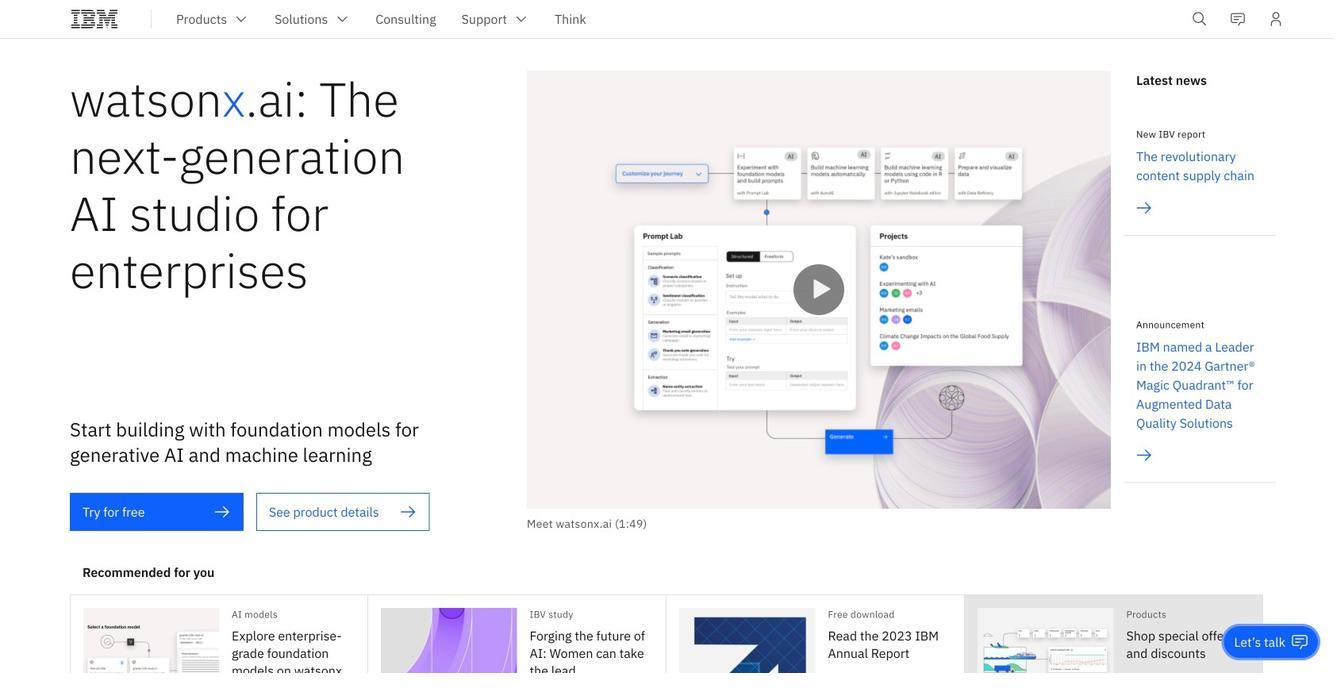 Task type: describe. For each thing, give the bounding box(es) containing it.
let's talk element
[[1235, 633, 1286, 651]]



Task type: vqa. For each thing, say whether or not it's contained in the screenshot.
'Let'S Talk' element
yes



